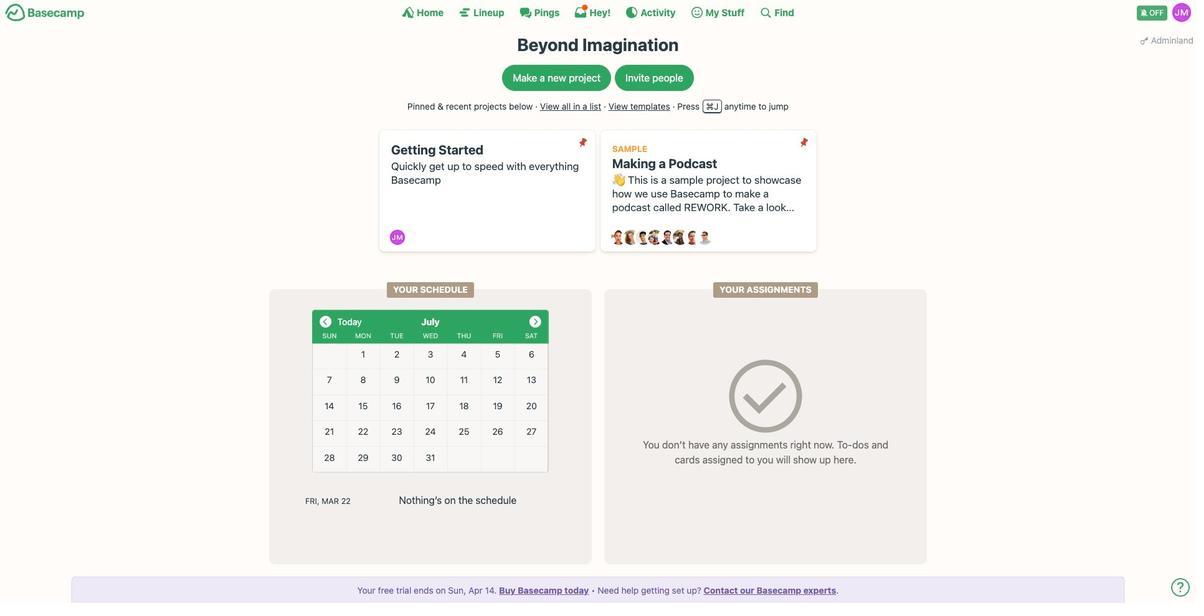 Task type: describe. For each thing, give the bounding box(es) containing it.
jennifer young image
[[648, 230, 663, 245]]

annie bryan image
[[611, 230, 626, 245]]

main element
[[0, 0, 1196, 24]]

keyboard shortcut: ⌘ + / image
[[760, 6, 772, 19]]

switch accounts image
[[5, 3, 85, 22]]

cheryl walters image
[[623, 230, 638, 245]]

1 horizontal spatial jer mill image
[[1173, 3, 1191, 22]]

jared davis image
[[636, 230, 651, 245]]



Task type: locate. For each thing, give the bounding box(es) containing it.
nicole katz image
[[673, 230, 688, 245]]

josh fiske image
[[660, 230, 675, 245]]

0 vertical spatial jer mill image
[[1173, 3, 1191, 22]]

jer mill image
[[1173, 3, 1191, 22], [390, 230, 405, 245]]

0 horizontal spatial jer mill image
[[390, 230, 405, 245]]

1 vertical spatial jer mill image
[[390, 230, 405, 245]]

steve marsh image
[[685, 230, 700, 245]]

victor cooper image
[[697, 230, 712, 245]]



Task type: vqa. For each thing, say whether or not it's contained in the screenshot.
Victor Cooper 'icon'
yes



